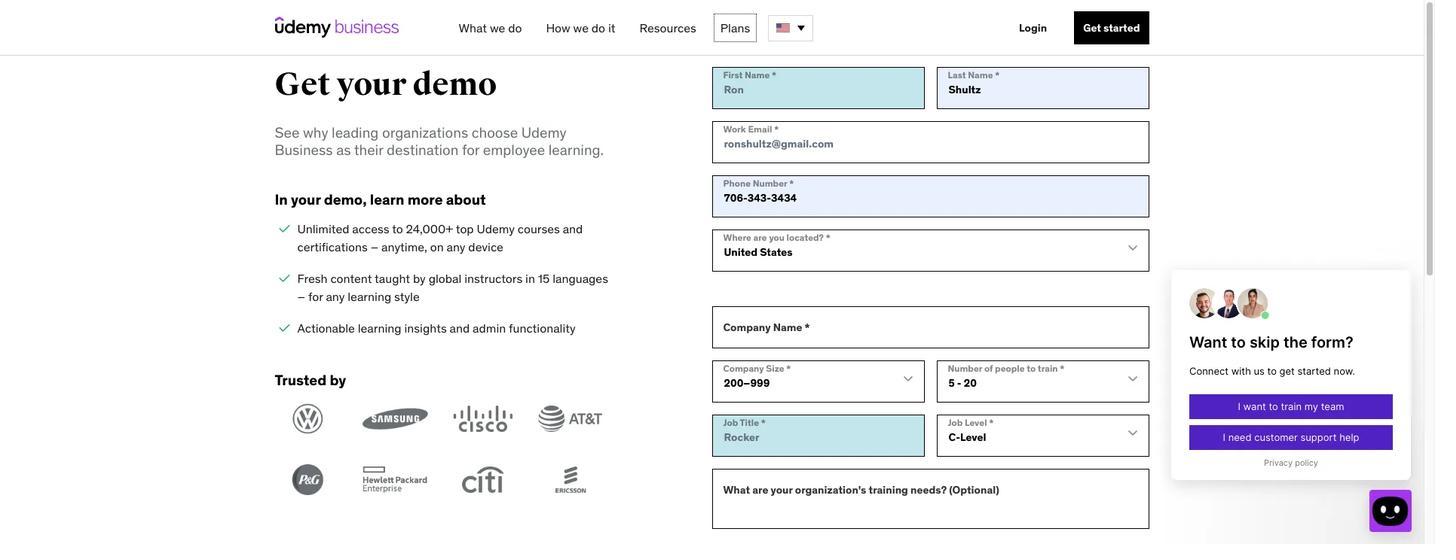 Task type: locate. For each thing, give the bounding box(es) containing it.
0 vertical spatial are
[[753, 232, 767, 243]]

what down job title *
[[723, 484, 750, 497]]

* for company size *
[[786, 363, 791, 374]]

0 vertical spatial –
[[371, 240, 379, 255]]

demo,
[[324, 190, 367, 209]]

plans
[[720, 20, 750, 35]]

1 vertical spatial any
[[326, 290, 345, 305]]

where
[[723, 232, 751, 243]]

0 vertical spatial udemy
[[521, 124, 566, 142]]

phone number *
[[723, 178, 794, 189]]

1 job from the left
[[723, 417, 738, 429]]

0 vertical spatial your
[[336, 65, 407, 104]]

1 vertical spatial udemy
[[477, 222, 515, 237]]

job left "title" on the right
[[723, 417, 738, 429]]

0 horizontal spatial and
[[450, 321, 470, 337]]

actionable
[[297, 321, 355, 337]]

get your demo
[[275, 65, 497, 104]]

job
[[723, 417, 738, 429], [948, 417, 963, 429]]

1 horizontal spatial number
[[948, 363, 982, 374]]

1 horizontal spatial to
[[1027, 363, 1036, 374]]

number of people to train *
[[948, 363, 1064, 374]]

fresh content taught by global instructors in 15 languages – for any learning style
[[297, 272, 608, 305]]

1 vertical spatial company
[[723, 363, 764, 374]]

0 horizontal spatial do
[[508, 20, 522, 35]]

learning down style
[[358, 321, 401, 337]]

get for get your demo
[[275, 65, 330, 104]]

unlimited
[[297, 222, 349, 237]]

1 horizontal spatial –
[[371, 240, 379, 255]]

0 horizontal spatial we
[[490, 20, 505, 35]]

in
[[525, 272, 535, 287]]

– for for
[[297, 290, 305, 305]]

more
[[408, 190, 443, 209]]

of
[[984, 363, 993, 374]]

job left level
[[948, 417, 963, 429]]

0 horizontal spatial for
[[308, 290, 323, 305]]

1 we from the left
[[490, 20, 505, 35]]

get inside menu navigation
[[1083, 21, 1101, 35]]

by right trusted
[[330, 372, 346, 390]]

2 vertical spatial your
[[771, 484, 793, 497]]

your right in
[[291, 190, 321, 209]]

get
[[1083, 21, 1101, 35], [275, 65, 330, 104]]

1 vertical spatial number
[[948, 363, 982, 374]]

get left started
[[1083, 21, 1101, 35]]

1 horizontal spatial get
[[1083, 21, 1101, 35]]

What are your organization's training needs? (Optional) text field
[[712, 469, 1149, 530]]

what inside dropdown button
[[459, 20, 487, 35]]

1 vertical spatial by
[[330, 372, 346, 390]]

resources button
[[633, 14, 702, 41]]

for
[[462, 141, 479, 159], [308, 290, 323, 305]]

to up anytime,
[[392, 222, 403, 237]]

0 vertical spatial by
[[413, 272, 426, 287]]

0 horizontal spatial udemy
[[477, 222, 515, 237]]

1 company from the top
[[723, 321, 771, 334]]

instructors
[[464, 272, 522, 287]]

1 horizontal spatial job
[[948, 417, 963, 429]]

0 horizontal spatial what
[[459, 20, 487, 35]]

Phone Number * telephone field
[[712, 175, 1149, 218]]

1 vertical spatial are
[[752, 484, 768, 497]]

do for how we do it
[[591, 20, 605, 35]]

0 horizontal spatial –
[[297, 290, 305, 305]]

15
[[538, 272, 550, 287]]

0 horizontal spatial by
[[330, 372, 346, 390]]

insights
[[404, 321, 447, 337]]

0 horizontal spatial job
[[723, 417, 738, 429]]

are
[[753, 232, 767, 243], [752, 484, 768, 497]]

1 vertical spatial learning
[[358, 321, 401, 337]]

number
[[753, 178, 787, 189], [948, 363, 982, 374]]

in your demo, learn more about
[[275, 190, 486, 209]]

and left the admin at the left
[[450, 321, 470, 337]]

0 horizontal spatial number
[[753, 178, 787, 189]]

udemy
[[521, 124, 566, 142], [477, 222, 515, 237]]

name
[[745, 69, 770, 80], [968, 69, 993, 80], [773, 321, 802, 334]]

see why leading organizations choose udemy business as their destination for employee learning.
[[275, 124, 604, 159]]

0 horizontal spatial any
[[326, 290, 345, 305]]

located?
[[787, 232, 824, 243]]

for down fresh
[[308, 290, 323, 305]]

0 vertical spatial and
[[563, 222, 583, 237]]

languages
[[553, 272, 608, 287]]

your left the organization's
[[771, 484, 793, 497]]

number left of
[[948, 363, 982, 374]]

your for in
[[291, 190, 321, 209]]

how we do it button
[[540, 14, 621, 41]]

by
[[413, 272, 426, 287], [330, 372, 346, 390]]

* for first name *
[[772, 69, 776, 80]]

what up demo
[[459, 20, 487, 35]]

udemy up device
[[477, 222, 515, 237]]

any right on
[[447, 240, 465, 255]]

1 horizontal spatial by
[[413, 272, 426, 287]]

1 vertical spatial to
[[1027, 363, 1036, 374]]

for inside 'fresh content taught by global instructors in 15 languages – for any learning style'
[[308, 290, 323, 305]]

0 vertical spatial company
[[723, 321, 771, 334]]

phone
[[723, 178, 751, 189]]

do left how
[[508, 20, 522, 35]]

we
[[490, 20, 505, 35], [573, 20, 589, 35]]

do left it
[[591, 20, 605, 35]]

demo
[[413, 65, 497, 104]]

1 vertical spatial your
[[291, 190, 321, 209]]

1 horizontal spatial any
[[447, 240, 465, 255]]

2 do from the left
[[591, 20, 605, 35]]

1 horizontal spatial udemy
[[521, 124, 566, 142]]

by up style
[[413, 272, 426, 287]]

leading
[[332, 124, 379, 142]]

and
[[563, 222, 583, 237], [450, 321, 470, 337]]

employee
[[483, 141, 545, 159]]

your
[[336, 65, 407, 104], [291, 190, 321, 209], [771, 484, 793, 497]]

0 horizontal spatial get
[[275, 65, 330, 104]]

number right "phone" on the top right of the page
[[753, 178, 787, 189]]

style
[[394, 290, 420, 305]]

1 horizontal spatial name
[[773, 321, 802, 334]]

your for get
[[336, 65, 407, 104]]

do inside what we do dropdown button
[[508, 20, 522, 35]]

needs?
[[910, 484, 947, 497]]

1 vertical spatial and
[[450, 321, 470, 337]]

are for where
[[753, 232, 767, 243]]

0 horizontal spatial to
[[392, 222, 403, 237]]

udemy inside unlimited access to 24,000+ top udemy courses and certifications – anytime, on any device
[[477, 222, 515, 237]]

to left train
[[1027, 363, 1036, 374]]

do inside how we do it dropdown button
[[591, 20, 605, 35]]

1 horizontal spatial and
[[563, 222, 583, 237]]

1 horizontal spatial what
[[723, 484, 750, 497]]

udemy business image
[[275, 17, 398, 38]]

any
[[447, 240, 465, 255], [326, 290, 345, 305]]

1 horizontal spatial we
[[573, 20, 589, 35]]

company left size
[[723, 363, 764, 374]]

0 vertical spatial get
[[1083, 21, 1101, 35]]

1 vertical spatial get
[[275, 65, 330, 104]]

1 horizontal spatial for
[[462, 141, 479, 159]]

learning.
[[549, 141, 604, 159]]

for left 'employee'
[[462, 141, 479, 159]]

organization's
[[795, 484, 866, 497]]

see
[[275, 124, 299, 142]]

0 vertical spatial what
[[459, 20, 487, 35]]

name right last
[[968, 69, 993, 80]]

for inside see why leading organizations choose udemy business as their destination for employee learning.
[[462, 141, 479, 159]]

– inside unlimited access to 24,000+ top udemy courses and certifications – anytime, on any device
[[371, 240, 379, 255]]

0 vertical spatial to
[[392, 222, 403, 237]]

udemy right choose
[[521, 124, 566, 142]]

functionality
[[509, 321, 576, 337]]

1 horizontal spatial your
[[336, 65, 407, 104]]

1 horizontal spatial do
[[591, 20, 605, 35]]

your up leading
[[336, 65, 407, 104]]

* for job level *
[[989, 417, 994, 429]]

what for what we do
[[459, 20, 487, 35]]

* for work email *
[[774, 123, 779, 135]]

udemy inside see why leading organizations choose udemy business as their destination for employee learning.
[[521, 124, 566, 142]]

0 vertical spatial any
[[447, 240, 465, 255]]

–
[[371, 240, 379, 255], [297, 290, 305, 305]]

name for first
[[745, 69, 770, 80]]

name for company
[[773, 321, 802, 334]]

name up size
[[773, 321, 802, 334]]

2 horizontal spatial name
[[968, 69, 993, 80]]

it
[[608, 20, 615, 35]]

Company Name * text field
[[712, 307, 1149, 349]]

2 company from the top
[[723, 363, 764, 374]]

and inside unlimited access to 24,000+ top udemy courses and certifications – anytime, on any device
[[563, 222, 583, 237]]

1 vertical spatial for
[[308, 290, 323, 305]]

are left you
[[753, 232, 767, 243]]

for for get your demo
[[462, 141, 479, 159]]

* for last name *
[[995, 69, 1000, 80]]

you
[[769, 232, 785, 243]]

1 vertical spatial what
[[723, 484, 750, 497]]

what
[[459, 20, 487, 35], [723, 484, 750, 497]]

get up why
[[275, 65, 330, 104]]

name right first at the right of page
[[745, 69, 770, 80]]

1 do from the left
[[508, 20, 522, 35]]

* for job title *
[[761, 417, 766, 429]]

by inside 'fresh content taught by global instructors in 15 languages – for any learning style'
[[413, 272, 426, 287]]

(optional)
[[949, 484, 999, 497]]

2 job from the left
[[948, 417, 963, 429]]

learning down content
[[348, 290, 391, 305]]

*
[[772, 69, 776, 80], [995, 69, 1000, 80], [774, 123, 779, 135], [789, 178, 794, 189], [826, 232, 830, 243], [805, 321, 810, 334], [786, 363, 791, 374], [1060, 363, 1064, 374], [761, 417, 766, 429], [989, 417, 994, 429]]

– down access
[[371, 240, 379, 255]]

company
[[723, 321, 771, 334], [723, 363, 764, 374]]

0 horizontal spatial your
[[291, 190, 321, 209]]

about
[[446, 190, 486, 209]]

certifications
[[297, 240, 368, 255]]

job title *
[[723, 417, 766, 429]]

we right how
[[573, 20, 589, 35]]

0 vertical spatial learning
[[348, 290, 391, 305]]

0 vertical spatial for
[[462, 141, 479, 159]]

0 vertical spatial number
[[753, 178, 787, 189]]

2 we from the left
[[573, 20, 589, 35]]

learning
[[348, 290, 391, 305], [358, 321, 401, 337]]

are down "title" on the right
[[752, 484, 768, 497]]

learn
[[370, 190, 404, 209]]

1 vertical spatial –
[[297, 290, 305, 305]]

we left how
[[490, 20, 505, 35]]

any inside 'fresh content taught by global instructors in 15 languages – for any learning style'
[[326, 290, 345, 305]]

company size *
[[723, 363, 791, 374]]

job for job level *
[[948, 417, 963, 429]]

any down content
[[326, 290, 345, 305]]

get for get started
[[1083, 21, 1101, 35]]

company up company size *
[[723, 321, 771, 334]]

and right courses at the left
[[563, 222, 583, 237]]

on
[[430, 240, 444, 255]]

24,000+
[[406, 222, 453, 237]]

p&g logo image
[[275, 465, 341, 496]]

fresh
[[297, 272, 327, 287]]

what for what are your organization's training needs? (optional)
[[723, 484, 750, 497]]

0 horizontal spatial name
[[745, 69, 770, 80]]

taught
[[375, 272, 410, 287]]

– inside 'fresh content taught by global instructors in 15 languages – for any learning style'
[[297, 290, 305, 305]]

hewlett packard enterprise logo image
[[362, 465, 428, 496]]

– down fresh
[[297, 290, 305, 305]]

do
[[508, 20, 522, 35], [591, 20, 605, 35]]



Task type: vqa. For each thing, say whether or not it's contained in the screenshot.


Task type: describe. For each thing, give the bounding box(es) containing it.
First Name * text field
[[712, 67, 924, 109]]

job for job title *
[[723, 417, 738, 429]]

Last Name * text field
[[936, 67, 1149, 109]]

udemy for learning.
[[521, 124, 566, 142]]

work
[[723, 123, 746, 135]]

company name *
[[723, 321, 810, 334]]

actionable learning insights and admin functionality
[[297, 321, 576, 337]]

their
[[354, 141, 383, 159]]

to inside unlimited access to 24,000+ top udemy courses and certifications – anytime, on any device
[[392, 222, 403, 237]]

where are you located? *
[[723, 232, 830, 243]]

destination
[[387, 141, 459, 159]]

as
[[336, 141, 351, 159]]

login button
[[1010, 11, 1056, 44]]

* for phone number *
[[789, 178, 794, 189]]

for for unlimited access to 24,000+ top udemy courses and certifications – anytime, on any device
[[308, 290, 323, 305]]

what are your organization's training needs? (optional)
[[723, 484, 999, 497]]

– for anytime,
[[371, 240, 379, 255]]

training
[[869, 484, 908, 497]]

in
[[275, 190, 288, 209]]

admin
[[473, 321, 506, 337]]

we for what
[[490, 20, 505, 35]]

access
[[352, 222, 389, 237]]

citi logo image
[[450, 465, 516, 496]]

we for how
[[573, 20, 589, 35]]

trusted by
[[275, 372, 346, 390]]

samsung logo image
[[362, 404, 428, 435]]

started
[[1103, 21, 1140, 35]]

organizations
[[382, 124, 468, 142]]

cisco logo image
[[450, 404, 516, 435]]

name for last
[[968, 69, 993, 80]]

train
[[1038, 363, 1058, 374]]

at&t logo image
[[537, 404, 603, 435]]

are for what
[[752, 484, 768, 497]]

learning inside 'fresh content taught by global instructors in 15 languages – for any learning style'
[[348, 290, 391, 305]]

top
[[456, 222, 474, 237]]

unlimited access to 24,000+ top udemy courses and certifications – anytime, on any device
[[297, 222, 583, 255]]

menu navigation
[[447, 0, 1149, 56]]

work email *
[[723, 123, 779, 135]]

any inside unlimited access to 24,000+ top udemy courses and certifications – anytime, on any device
[[447, 240, 465, 255]]

device
[[468, 240, 503, 255]]

plans button
[[714, 14, 756, 41]]

what we do button
[[453, 14, 528, 41]]

first name *
[[723, 69, 776, 80]]

size
[[766, 363, 784, 374]]

content
[[330, 272, 372, 287]]

udemy for any
[[477, 222, 515, 237]]

job level *
[[948, 417, 994, 429]]

Work Email * email field
[[712, 121, 1149, 163]]

courses
[[518, 222, 560, 237]]

volkswagen logo image
[[275, 404, 341, 435]]

business
[[275, 141, 333, 159]]

Job Title * text field
[[712, 415, 924, 457]]

anytime,
[[381, 240, 427, 255]]

ericsson logo image
[[537, 465, 603, 496]]

email
[[748, 123, 772, 135]]

people
[[995, 363, 1025, 374]]

how
[[546, 20, 570, 35]]

title
[[740, 417, 759, 429]]

2 horizontal spatial your
[[771, 484, 793, 497]]

what we do
[[459, 20, 522, 35]]

company for company name *
[[723, 321, 771, 334]]

first
[[723, 69, 743, 80]]

global
[[429, 272, 461, 287]]

last name *
[[948, 69, 1000, 80]]

trusted
[[275, 372, 326, 390]]

why
[[303, 124, 328, 142]]

level
[[965, 417, 987, 429]]

how we do it
[[546, 20, 615, 35]]

company for company size *
[[723, 363, 764, 374]]

get started
[[1083, 21, 1140, 35]]

last
[[948, 69, 966, 80]]

do for what we do
[[508, 20, 522, 35]]

get started link
[[1074, 11, 1149, 44]]

login
[[1019, 21, 1047, 35]]

resources
[[639, 20, 696, 35]]

* for company name *
[[805, 321, 810, 334]]

choose
[[472, 124, 518, 142]]



